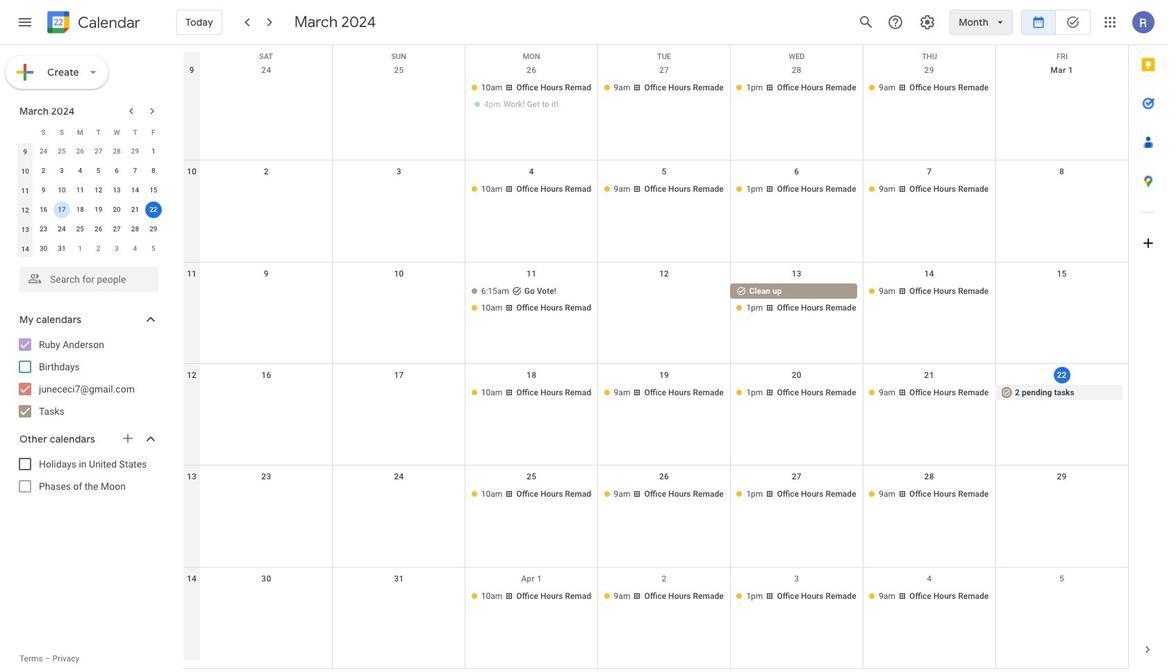 Task type: vqa. For each thing, say whether or not it's contained in the screenshot.
My calendars List
yes



Task type: locate. For each thing, give the bounding box(es) containing it.
14 element
[[127, 182, 143, 199]]

column header inside march 2024 'grid'
[[16, 122, 34, 142]]

1 element
[[145, 143, 162, 160]]

11 element
[[72, 182, 88, 199]]

9 element
[[35, 182, 52, 199]]

row
[[183, 45, 1129, 66], [183, 59, 1129, 161], [16, 122, 163, 142], [16, 142, 163, 161], [183, 161, 1129, 262], [16, 161, 163, 181], [16, 181, 163, 200], [16, 200, 163, 220], [16, 220, 163, 239], [16, 239, 163, 259], [183, 262, 1129, 364], [183, 364, 1129, 466], [183, 466, 1129, 567], [183, 567, 1129, 669]]

row group inside march 2024 'grid'
[[16, 142, 163, 259]]

cell
[[200, 80, 333, 113], [333, 80, 465, 113], [465, 80, 598, 113], [996, 80, 1129, 113], [200, 182, 333, 198], [333, 182, 465, 198], [996, 182, 1129, 198], [53, 200, 71, 220], [144, 200, 163, 220], [200, 283, 333, 317], [333, 283, 465, 317], [465, 283, 598, 317], [598, 283, 731, 317], [731, 283, 863, 317], [996, 283, 1129, 317], [200, 385, 333, 402], [333, 385, 465, 402], [200, 487, 333, 503], [333, 487, 465, 503], [996, 487, 1129, 503], [200, 588, 333, 605], [333, 588, 465, 605], [996, 588, 1129, 605]]

february 29 element
[[127, 143, 143, 160]]

25 element
[[72, 221, 88, 238]]

17 element
[[53, 202, 70, 218]]

8 element
[[145, 163, 162, 179]]

10 element
[[53, 182, 70, 199]]

column header
[[16, 122, 34, 142]]

7 element
[[127, 163, 143, 179]]

april 1 element
[[72, 240, 88, 257]]

23 element
[[35, 221, 52, 238]]

my calendars list
[[3, 334, 172, 423]]

None search field
[[0, 261, 172, 292]]

april 5 element
[[145, 240, 162, 257]]

calendar element
[[44, 8, 140, 39]]

grid
[[183, 45, 1129, 669]]

27 element
[[108, 221, 125, 238]]

20 element
[[108, 202, 125, 218]]

february 26 element
[[72, 143, 88, 160]]

tab list
[[1129, 45, 1167, 630]]

april 2 element
[[90, 240, 107, 257]]

3 element
[[53, 163, 70, 179]]

28 element
[[127, 221, 143, 238]]

26 element
[[90, 221, 107, 238]]

5 element
[[90, 163, 107, 179]]

heading
[[75, 14, 140, 31]]

24 element
[[53, 221, 70, 238]]

19 element
[[90, 202, 107, 218]]

30 element
[[35, 240, 52, 257]]

april 4 element
[[127, 240, 143, 257]]

row group
[[16, 142, 163, 259]]



Task type: describe. For each thing, give the bounding box(es) containing it.
main drawer image
[[17, 14, 33, 31]]

13 element
[[108, 182, 125, 199]]

february 24 element
[[35, 143, 52, 160]]

31 element
[[53, 240, 70, 257]]

Search for people text field
[[28, 267, 150, 292]]

18 element
[[72, 202, 88, 218]]

february 28 element
[[108, 143, 125, 160]]

21 element
[[127, 202, 143, 218]]

2 element
[[35, 163, 52, 179]]

22, today element
[[145, 202, 162, 218]]

6 element
[[108, 163, 125, 179]]

4 element
[[72, 163, 88, 179]]

february 27 element
[[90, 143, 107, 160]]

15 element
[[145, 182, 162, 199]]

heading inside calendar element
[[75, 14, 140, 31]]

march 2024 grid
[[13, 122, 163, 259]]

settings menu image
[[920, 14, 936, 31]]

april 3 element
[[108, 240, 125, 257]]

16 element
[[35, 202, 52, 218]]

12 element
[[90, 182, 107, 199]]

29 element
[[145, 221, 162, 238]]

add other calendars image
[[121, 432, 135, 445]]

other calendars list
[[3, 453, 172, 498]]

february 25 element
[[53, 143, 70, 160]]



